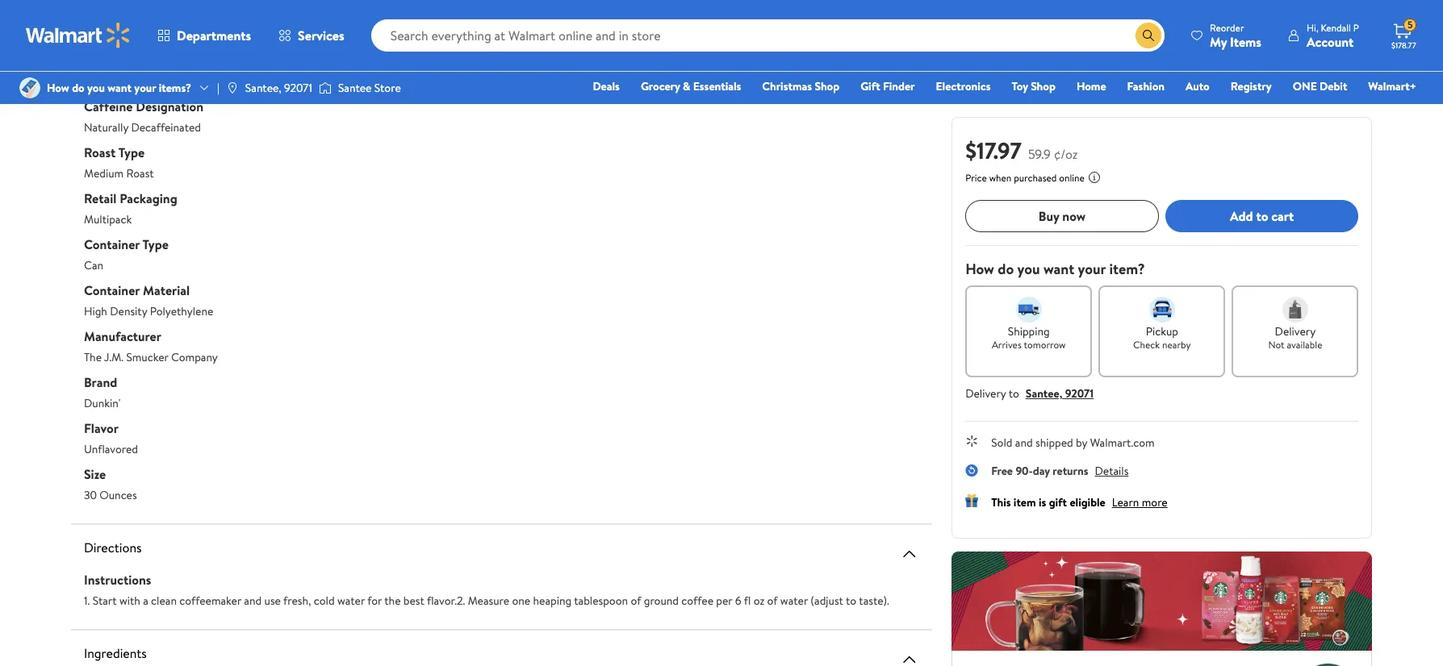 Task type: describe. For each thing, give the bounding box(es) containing it.
best
[[404, 593, 425, 610]]

gift finder link
[[853, 78, 922, 95]]

per
[[716, 593, 733, 610]]

auto
[[1186, 78, 1210, 94]]

account
[[1307, 33, 1354, 50]]

instructions
[[84, 572, 151, 589]]

retail
[[84, 190, 117, 207]]

not
[[1268, 338, 1285, 352]]

delivery to santee, 92071
[[965, 386, 1094, 402]]

1 horizontal spatial and
[[1015, 435, 1033, 451]]

5 $178.77
[[1392, 18, 1417, 51]]

shipping arrives tomorrow
[[992, 324, 1066, 352]]

¢/oz
[[1054, 145, 1078, 163]]

a
[[143, 593, 148, 610]]

p
[[1354, 21, 1360, 34]]

essentials
[[693, 78, 741, 94]]

how for how do you want your items?
[[47, 80, 69, 96]]

brand
[[84, 374, 117, 392]]

2 of from the left
[[767, 593, 778, 610]]

start
[[93, 593, 117, 610]]

dunkin'
[[84, 396, 120, 412]]

ingredients image
[[900, 651, 919, 667]]

kendall
[[1321, 21, 1351, 34]]

learn
[[1112, 495, 1139, 511]]

the
[[384, 593, 401, 610]]

use
[[264, 593, 281, 610]]

density
[[110, 304, 147, 320]]

ounces
[[100, 488, 137, 504]]

hi, kendall p account
[[1307, 21, 1360, 50]]

0 horizontal spatial roast
[[84, 144, 116, 161]]

christmas shop link
[[755, 78, 847, 95]]

1 vertical spatial 92071
[[1065, 386, 1094, 402]]

pickup
[[1146, 324, 1178, 340]]

0 horizontal spatial 92071
[[284, 80, 312, 96]]

can
[[84, 258, 103, 274]]

now
[[1062, 207, 1086, 225]]

departments
[[177, 27, 251, 44]]

unflavored
[[84, 442, 138, 458]]

christmas
[[762, 78, 812, 94]]

search icon image
[[1142, 29, 1155, 42]]

directions
[[84, 539, 142, 557]]

returns
[[1053, 463, 1088, 480]]

auto link
[[1179, 78, 1217, 95]]

 image for santee, 92071
[[226, 82, 239, 94]]

and inside instructions 1. start with a clean coffeemaker and use fresh, cold water for the best flavor.2. measure one heaping tablespoon of ground coffee per 6 fl oz of water (adjust to taste).
[[244, 593, 262, 610]]

gift
[[861, 78, 880, 94]]

how do you want your item?
[[965, 259, 1145, 279]]

|
[[217, 80, 219, 96]]

add
[[1230, 207, 1253, 225]]

is
[[1039, 495, 1046, 511]]

clean
[[151, 593, 177, 610]]

shop for toy shop
[[1031, 78, 1056, 94]]

registry link
[[1224, 78, 1279, 95]]

flavor.2.
[[427, 593, 465, 610]]

pickup check nearby
[[1133, 324, 1191, 352]]

shipping
[[1008, 324, 1050, 340]]

1 water from the left
[[337, 593, 365, 610]]

instructions 1. start with a clean coffeemaker and use fresh, cold water for the best flavor.2. measure one heaping tablespoon of ground coffee per 6 fl oz of water (adjust to taste).
[[84, 572, 890, 610]]

item
[[1013, 495, 1036, 511]]

deals link
[[586, 78, 627, 95]]

departments button
[[144, 16, 265, 55]]

5
[[1408, 18, 1413, 32]]

toy shop link
[[1005, 78, 1063, 95]]

naturally
[[84, 119, 128, 136]]

1 horizontal spatial santee,
[[1026, 386, 1062, 402]]

 image for how do you want your items?
[[19, 78, 40, 98]]

intent image for shipping image
[[1016, 297, 1042, 323]]

your for items?
[[134, 80, 156, 96]]

finder
[[883, 78, 915, 94]]

want for items?
[[108, 80, 132, 96]]

toy
[[1012, 78, 1028, 94]]

oz
[[754, 593, 765, 610]]

ingredients
[[84, 645, 147, 663]]

reorder
[[1210, 21, 1244, 34]]

services
[[298, 27, 344, 44]]

1 vertical spatial type
[[143, 236, 169, 253]]

delivery for to
[[965, 386, 1006, 402]]

shipped
[[1035, 435, 1073, 451]]

the
[[84, 350, 102, 366]]

$17.97 59.9 ¢/oz
[[965, 135, 1078, 166]]

90-
[[1016, 463, 1033, 480]]

0 vertical spatial type
[[118, 144, 145, 161]]

tomorrow
[[1024, 338, 1066, 352]]

day
[[1033, 463, 1050, 480]]

fashion link
[[1120, 78, 1172, 95]]

santee, 92071
[[245, 80, 312, 96]]

grocery
[[641, 78, 680, 94]]

one debit link
[[1286, 78, 1355, 95]]

gift
[[1049, 495, 1067, 511]]

electronics link
[[929, 78, 998, 95]]

delivery not available
[[1268, 324, 1322, 352]]

0 vertical spatial santee,
[[245, 80, 282, 96]]

how for how do you want your item?
[[965, 259, 994, 279]]

shop for christmas shop
[[815, 78, 840, 94]]



Task type: vqa. For each thing, say whether or not it's contained in the screenshot.
Ingredients image
yes



Task type: locate. For each thing, give the bounding box(es) containing it.
0 vertical spatial delivery
[[1275, 324, 1316, 340]]

0 horizontal spatial shop
[[815, 78, 840, 94]]

directions image
[[900, 545, 919, 564]]

toy shop
[[1012, 78, 1056, 94]]

to left santee, 92071 button
[[1008, 386, 1019, 402]]

$17.97
[[965, 135, 1022, 166]]

92071
[[284, 80, 312, 96], [1065, 386, 1094, 402]]

one
[[1293, 78, 1317, 94]]

ground
[[644, 593, 679, 610]]

6
[[735, 593, 742, 610]]

you up "caffeine"
[[87, 80, 105, 96]]

want
[[108, 80, 132, 96], [1043, 259, 1074, 279]]

1 horizontal spatial of
[[767, 593, 778, 610]]

0 horizontal spatial do
[[72, 80, 85, 96]]

1 horizontal spatial shop
[[1031, 78, 1056, 94]]

1 vertical spatial and
[[244, 593, 262, 610]]

fresh,
[[283, 593, 311, 610]]

debit
[[1320, 78, 1348, 94]]

of right the oz at the right of the page
[[767, 593, 778, 610]]

want down buy now "button"
[[1043, 259, 1074, 279]]

add to cart
[[1230, 207, 1294, 225]]

0 horizontal spatial  image
[[19, 78, 40, 98]]

2 container from the top
[[84, 282, 140, 300]]

this
[[991, 495, 1011, 511]]

walmart image
[[26, 23, 131, 48]]

buy now
[[1038, 207, 1086, 225]]

 image down the "walmart" image
[[19, 78, 40, 98]]

0 horizontal spatial want
[[108, 80, 132, 96]]

buy
[[1038, 207, 1059, 225]]

gift finder
[[861, 78, 915, 94]]

delivery inside delivery not available
[[1275, 324, 1316, 340]]

shop right toy
[[1031, 78, 1056, 94]]

1 vertical spatial how
[[965, 259, 994, 279]]

0 vertical spatial container
[[84, 236, 140, 253]]

do up "caffeine"
[[72, 80, 85, 96]]

1 of from the left
[[631, 593, 641, 610]]

1 container from the top
[[84, 236, 140, 253]]

 image
[[19, 78, 40, 98], [226, 82, 239, 94]]

santee
[[338, 80, 372, 96]]

roast up 'medium' at the left of page
[[84, 144, 116, 161]]

1 vertical spatial your
[[1078, 259, 1106, 279]]

1 vertical spatial roast
[[126, 165, 154, 182]]

how down the "walmart" image
[[47, 80, 69, 96]]

1 horizontal spatial your
[[1078, 259, 1106, 279]]

0 horizontal spatial you
[[87, 80, 105, 96]]

how do you want your items?
[[47, 80, 191, 96]]

packaging
[[120, 190, 177, 207]]

free
[[991, 463, 1013, 480]]

items?
[[159, 80, 191, 96]]

92071 up by
[[1065, 386, 1094, 402]]

online
[[1059, 171, 1085, 185]]

water left (adjust
[[781, 593, 808, 610]]

0 horizontal spatial delivery
[[965, 386, 1006, 402]]

cold
[[314, 593, 335, 610]]

0 horizontal spatial santee,
[[245, 80, 282, 96]]

item?
[[1109, 259, 1145, 279]]

0 horizontal spatial how
[[47, 80, 69, 96]]

intent image for delivery image
[[1282, 297, 1308, 323]]

to inside instructions 1. start with a clean coffeemaker and use fresh, cold water for the best flavor.2. measure one heaping tablespoon of ground coffee per 6 fl oz of water (adjust to taste).
[[846, 593, 857, 610]]

0 vertical spatial your
[[134, 80, 156, 96]]

0 horizontal spatial your
[[134, 80, 156, 96]]

1 horizontal spatial to
[[1008, 386, 1019, 402]]

&
[[683, 78, 691, 94]]

your left items?
[[134, 80, 156, 96]]

shop right christmas
[[815, 78, 840, 94]]

home
[[1077, 78, 1107, 94]]

0 vertical spatial roast
[[84, 144, 116, 161]]

gifting made easy image
[[965, 495, 978, 508]]

when
[[989, 171, 1011, 185]]

christmas shop
[[762, 78, 840, 94]]

0 vertical spatial to
[[1256, 207, 1268, 225]]

and left the use at the bottom of the page
[[244, 593, 262, 610]]

1 vertical spatial do
[[998, 259, 1014, 279]]

and right sold
[[1015, 435, 1033, 451]]

water
[[337, 593, 365, 610], [781, 593, 808, 610]]

1 horizontal spatial water
[[781, 593, 808, 610]]

1 horizontal spatial 92071
[[1065, 386, 1094, 402]]

santee, down tomorrow
[[1026, 386, 1062, 402]]

want for item?
[[1043, 259, 1074, 279]]

0 vertical spatial you
[[87, 80, 105, 96]]

and
[[1015, 435, 1033, 451], [244, 593, 262, 610]]

delivery for not
[[1275, 324, 1316, 340]]

to
[[1256, 207, 1268, 225], [1008, 386, 1019, 402], [846, 593, 857, 610]]

you for how do you want your item?
[[1017, 259, 1040, 279]]

1 vertical spatial to
[[1008, 386, 1019, 402]]

1 horizontal spatial how
[[965, 259, 994, 279]]

delivery
[[1275, 324, 1316, 340], [965, 386, 1006, 402]]

0 horizontal spatial and
[[244, 593, 262, 610]]

0 vertical spatial and
[[1015, 435, 1033, 451]]

measure
[[468, 593, 510, 610]]

do for how do you want your items?
[[72, 80, 85, 96]]

legal information image
[[1088, 171, 1101, 184]]

multipack
[[84, 212, 132, 228]]

1 vertical spatial want
[[1043, 259, 1074, 279]]

specifications
[[84, 65, 162, 83]]

delivery up sold
[[965, 386, 1006, 402]]

your for item?
[[1078, 259, 1106, 279]]

1 vertical spatial delivery
[[965, 386, 1006, 402]]

0 vertical spatial 92071
[[284, 80, 312, 96]]

your left item?
[[1078, 259, 1106, 279]]

coffee
[[682, 593, 714, 610]]

1 shop from the left
[[815, 78, 840, 94]]

container down multipack
[[84, 236, 140, 253]]

deals
[[593, 78, 620, 94]]

grocery & essentials link
[[634, 78, 749, 95]]

to left the cart
[[1256, 207, 1268, 225]]

santee, right |
[[245, 80, 282, 96]]

type up 'medium' at the left of page
[[118, 144, 145, 161]]

2 shop from the left
[[1031, 78, 1056, 94]]

2 vertical spatial to
[[846, 593, 857, 610]]

1 vertical spatial container
[[84, 282, 140, 300]]

services button
[[265, 16, 358, 55]]

you for how do you want your items?
[[87, 80, 105, 96]]

walmart+
[[1369, 78, 1417, 94]]

more
[[1142, 495, 1168, 511]]

1 horizontal spatial  image
[[226, 82, 239, 94]]

0 horizontal spatial water
[[337, 593, 365, 610]]

one
[[512, 593, 531, 610]]

Walmart Site-Wide search field
[[371, 19, 1165, 52]]

free 90-day returns details
[[991, 463, 1129, 480]]

taste).
[[859, 593, 890, 610]]

j.m.
[[104, 350, 124, 366]]

to for add
[[1256, 207, 1268, 225]]

roast up packaging
[[126, 165, 154, 182]]

Search search field
[[371, 19, 1165, 52]]

company
[[171, 350, 218, 366]]

to inside button
[[1256, 207, 1268, 225]]

do for how do you want your item?
[[998, 259, 1014, 279]]

smucker
[[126, 350, 168, 366]]

water left for
[[337, 593, 365, 610]]

0 vertical spatial how
[[47, 80, 69, 96]]

to left taste).
[[846, 593, 857, 610]]

how up the arrives
[[965, 259, 994, 279]]

$178.77
[[1392, 40, 1417, 51]]

santee store
[[338, 80, 401, 96]]

0 vertical spatial do
[[72, 80, 85, 96]]

tablespoon
[[574, 593, 628, 610]]

designation
[[136, 98, 204, 115]]

type down packaging
[[143, 236, 169, 253]]

30
[[84, 488, 97, 504]]

do up shipping
[[998, 259, 1014, 279]]

container up high
[[84, 282, 140, 300]]

your
[[134, 80, 156, 96], [1078, 259, 1106, 279]]

want up "caffeine"
[[108, 80, 132, 96]]

reorder my items
[[1210, 21, 1262, 50]]

1 horizontal spatial you
[[1017, 259, 1040, 279]]

0 vertical spatial want
[[108, 80, 132, 96]]

1 vertical spatial santee,
[[1026, 386, 1062, 402]]

0 horizontal spatial of
[[631, 593, 641, 610]]

by
[[1076, 435, 1087, 451]]

type
[[118, 144, 145, 161], [143, 236, 169, 253]]

92071 down services dropdown button
[[284, 80, 312, 96]]

1 vertical spatial you
[[1017, 259, 1040, 279]]

0 horizontal spatial to
[[846, 593, 857, 610]]

1 horizontal spatial want
[[1043, 259, 1074, 279]]

2 water from the left
[[781, 593, 808, 610]]

hi,
[[1307, 21, 1319, 34]]

specifications image
[[900, 71, 919, 90]]

fl
[[744, 593, 751, 610]]

of left ground
[[631, 593, 641, 610]]

2 horizontal spatial to
[[1256, 207, 1268, 225]]

to for delivery
[[1008, 386, 1019, 402]]

1 horizontal spatial delivery
[[1275, 324, 1316, 340]]

my
[[1210, 33, 1227, 50]]

purchased
[[1014, 171, 1057, 185]]

walmart.com
[[1090, 435, 1155, 451]]

 image right |
[[226, 82, 239, 94]]

1 horizontal spatial roast
[[126, 165, 154, 182]]

heaping
[[533, 593, 572, 610]]

shop
[[815, 78, 840, 94], [1031, 78, 1056, 94]]

1 horizontal spatial do
[[998, 259, 1014, 279]]

with
[[119, 593, 140, 610]]

medium
[[84, 165, 124, 182]]

you up intent image for shipping
[[1017, 259, 1040, 279]]

grocery & essentials
[[641, 78, 741, 94]]

for
[[367, 593, 382, 610]]

available
[[1287, 338, 1322, 352]]

roast
[[84, 144, 116, 161], [126, 165, 154, 182]]

delivery down intent image for delivery
[[1275, 324, 1316, 340]]

details
[[1095, 463, 1129, 480]]

 image
[[319, 80, 332, 96]]

sold
[[991, 435, 1012, 451]]

sold and shipped by walmart.com
[[991, 435, 1155, 451]]

intent image for pickup image
[[1149, 297, 1175, 323]]



